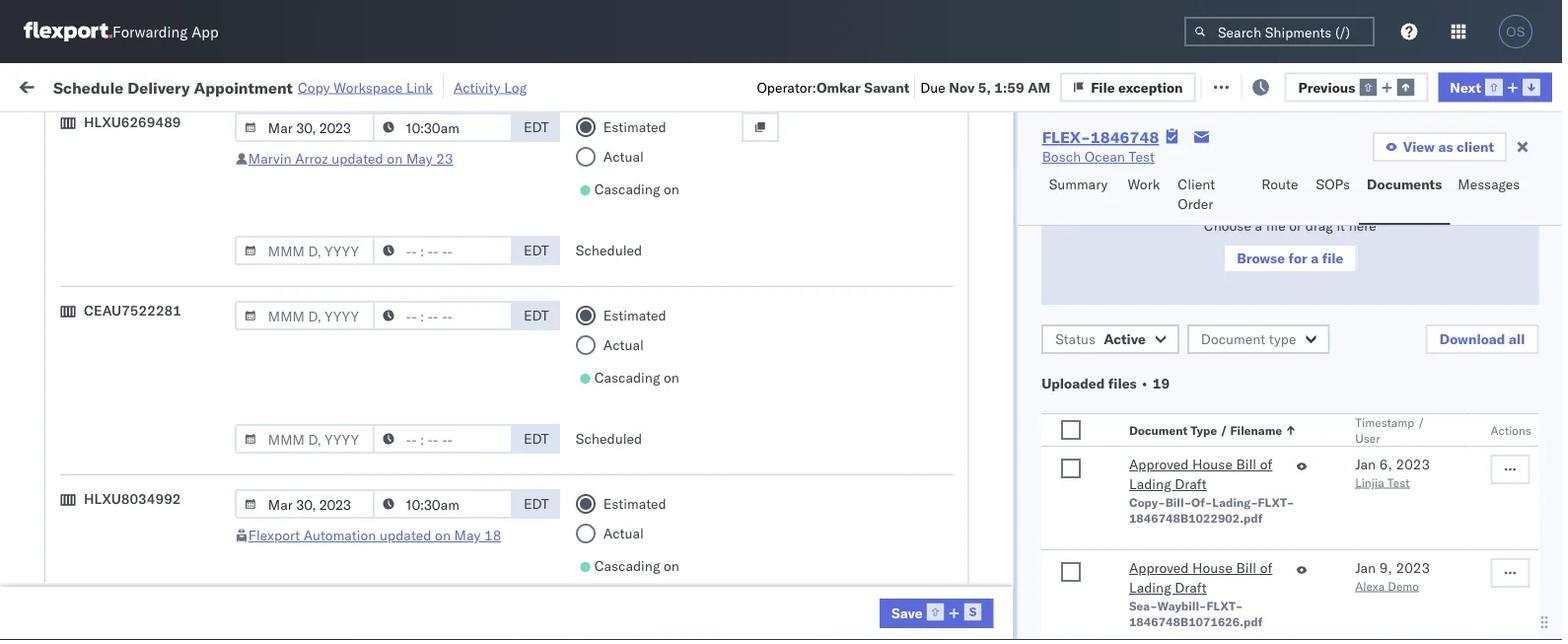 Task type: locate. For each thing, give the bounding box(es) containing it.
los inside confirm pickup from los angeles, ca
[[178, 534, 200, 552]]

2 cascading on from the top
[[595, 369, 680, 386]]

4 schedule pickup from los angeles, ca link from the top
[[45, 446, 280, 486]]

for down or
[[1289, 250, 1308, 267]]

4 hlxu6269489, from the top
[[1321, 414, 1421, 432]]

2 scheduled from the top
[[576, 430, 643, 447]]

0 vertical spatial upload customs clearance documents button
[[45, 186, 280, 227]]

jan up alexa
[[1355, 559, 1376, 577]]

1 edt from the top
[[524, 118, 549, 136]]

0 vertical spatial appointment
[[194, 77, 293, 97]]

cdt, down deadline button
[[377, 241, 409, 259]]

approved up the sea-
[[1129, 559, 1189, 577]]

1846748 up active
[[1132, 285, 1192, 302]]

hlxu6269489
[[84, 113, 181, 131]]

numbers down as
[[1416, 161, 1465, 176]]

2 schedule pickup from los angeles, ca link from the top
[[45, 316, 280, 356]]

0 vertical spatial upload customs clearance documents link
[[45, 186, 280, 225]]

am for schedule pickup from los angeles, ca link related to first schedule pickup from los angeles, ca button from the top
[[351, 285, 374, 302]]

1 vertical spatial flxt-
[[1207, 598, 1243, 613]]

1846748 down active
[[1132, 372, 1192, 389]]

file exception down search shipments (/) text field
[[1227, 76, 1319, 94]]

mbl/mawb
[[1344, 161, 1413, 176]]

1 ocean fcl from the top
[[604, 198, 673, 215]]

2 vertical spatial cascading on
[[595, 558, 680, 575]]

dec for confirm pickup from los angeles, ca
[[411, 545, 436, 562]]

pickup
[[107, 274, 150, 291], [107, 317, 150, 335], [107, 361, 150, 378], [107, 447, 150, 465], [99, 534, 142, 552], [107, 621, 150, 638]]

a down caiu7969337 on the top of page
[[1255, 217, 1263, 234]]

9 fcl from the top
[[648, 545, 673, 562]]

3 schedule pickup from los angeles, ca from the top
[[45, 361, 266, 398]]

1 customs from the top
[[94, 187, 149, 204]]

1 horizontal spatial /
[[1418, 415, 1425, 430]]

upload customs clearance documents
[[45, 187, 216, 224], [45, 404, 216, 441]]

cst, up flexport automation updated on may 18
[[377, 502, 408, 519]]

0 horizontal spatial work
[[214, 76, 249, 94]]

1 horizontal spatial file
[[1322, 250, 1344, 267]]

0 vertical spatial 1:59 am cdt, nov 5, 2022
[[318, 241, 492, 259]]

schedule delivery appointment for 1:59 am cdt, nov 5, 2022
[[45, 240, 243, 258]]

1 vertical spatial house
[[1193, 559, 1233, 577]]

schedule for schedule delivery appointment link associated with 1:59 am cst, dec 14, 2022
[[45, 501, 104, 518]]

1 schedule pickup from los angeles, ca link from the top
[[45, 273, 280, 312]]

order
[[1178, 195, 1214, 213]]

None checkbox
[[1061, 459, 1081, 479], [1061, 562, 1081, 582], [1061, 459, 1081, 479], [1061, 562, 1081, 582]]

1 upload customs clearance documents button from the top
[[45, 186, 280, 227]]

2 clearance from the top
[[153, 404, 216, 421]]

2 lading from the top
[[1129, 579, 1171, 596]]

0 vertical spatial draft
[[1175, 476, 1207, 493]]

ceau7522281, hlxu6269489, hlxu8034992
[[1216, 241, 1522, 258], [1216, 284, 1522, 301], [1216, 328, 1522, 345], [1216, 414, 1522, 432]]

0 horizontal spatial a
[[1255, 217, 1263, 234]]

2 house from the top
[[1193, 559, 1233, 577]]

scheduled
[[576, 242, 643, 259], [576, 430, 643, 447]]

marvin arroz updated on may 23 button
[[248, 150, 454, 167]]

pickup inside confirm pickup from los angeles, ca
[[99, 534, 142, 552]]

1:59 for 1st schedule pickup from los angeles, ca button from the bottom of the page
[[318, 458, 348, 476]]

file up flex-1846748 link
[[1091, 78, 1116, 95]]

client
[[1178, 176, 1216, 193]]

2022 for schedule delivery appointment button for 1:59 am cst, dec 14, 2022
[[466, 502, 500, 519]]

2 upload from the top
[[45, 404, 90, 421]]

confirm
[[45, 534, 96, 552]]

fcl for schedule pickup from los angeles, ca link for 1st schedule pickup from los angeles, ca button from the bottom of the page
[[648, 458, 673, 476]]

file exception up flex-1846748 link
[[1091, 78, 1184, 95]]

draft up waybill-
[[1175, 579, 1207, 596]]

1 schedule pickup from los angeles, ca from the top
[[45, 274, 266, 311]]

test inside jan 6, 2023 linjia test
[[1388, 475, 1410, 490]]

work up flex-1660288
[[1128, 176, 1161, 193]]

flex- left bill-
[[1089, 502, 1132, 519]]

0 vertical spatial status
[[107, 122, 141, 137]]

1 horizontal spatial :
[[454, 122, 458, 137]]

0 vertical spatial actual
[[604, 148, 644, 165]]

1 of from the top
[[1260, 456, 1273, 473]]

2022 for 1st schedule pickup from los angeles, ca button from the bottom of the page
[[466, 458, 500, 476]]

0 vertical spatial cascading on
[[595, 181, 680, 198]]

4 ceau7522281, hlxu6269489, hlxu8034992 from the top
[[1216, 414, 1522, 432]]

0 horizontal spatial file
[[1266, 217, 1286, 234]]

pickup inside schedule pickup from los angeles,
[[107, 621, 150, 638]]

lhuu7894563, down 'filename'
[[1216, 458, 1318, 475]]

schedule delivery appointment up ceau7522281
[[45, 240, 243, 258]]

lhuu7894563, up 1846748b1071626.pdf
[[1216, 588, 1318, 605]]

0 vertical spatial upload customs clearance documents
[[45, 187, 216, 224]]

risk
[[407, 76, 430, 94]]

MMM D, YYYY text field
[[235, 112, 375, 142], [235, 236, 375, 265], [235, 301, 375, 331], [235, 424, 375, 454], [235, 489, 375, 519]]

schedule delivery appointment link up confirm pickup from los angeles, ca
[[45, 500, 243, 520]]

1889466
[[1132, 458, 1192, 476], [1132, 502, 1192, 519], [1132, 545, 1192, 562], [1132, 589, 1192, 606]]

2022 for third schedule pickup from los angeles, ca button from the bottom
[[458, 328, 492, 345]]

lading for jan 9, 2023
[[1129, 579, 1171, 596]]

nov for schedule pickup from los angeles, ca link associated with third schedule pickup from los angeles, ca button from the bottom
[[413, 328, 438, 345]]

ocean fcl for second upload customs clearance documents link from the top of the page
[[604, 415, 673, 432]]

1846748 up 19
[[1132, 328, 1192, 345]]

0 vertical spatial approved house bill of lading draft link
[[1129, 455, 1288, 494]]

2 test123456 from the top
[[1344, 285, 1427, 302]]

0 vertical spatial work
[[214, 76, 249, 94]]

arroz
[[295, 150, 328, 167]]

2 lhuu7894563, uetu5238478 from the top
[[1216, 501, 1417, 519]]

fcl for confirm pickup from los angeles, ca link
[[648, 545, 673, 562]]

delivery for 1:59 am cst, dec 14, 2022
[[107, 501, 158, 518]]

jan inside jan 6, 2023 linjia test
[[1355, 456, 1376, 473]]

2023
[[1396, 456, 1430, 473], [1396, 559, 1430, 577]]

14, for schedule delivery appointment
[[441, 502, 462, 519]]

approved house bill of lading draft link for jan 6, 2023
[[1129, 455, 1288, 494]]

3 actual from the top
[[604, 525, 644, 542]]

flex-1846748 up ∙
[[1089, 328, 1192, 345]]

0 vertical spatial lading
[[1129, 476, 1171, 493]]

bill down "lading-"
[[1236, 559, 1257, 577]]

2 cdt, from the top
[[377, 285, 409, 302]]

updated down progress
[[332, 150, 384, 167]]

1 vertical spatial schedule delivery appointment link
[[45, 500, 243, 520]]

1 horizontal spatial 9,
[[1380, 559, 1393, 577]]

/ inside the document type / filename button
[[1220, 423, 1228, 438]]

dec left the 23,
[[411, 545, 436, 562]]

schedule pickup from los angeles, ca for 2nd schedule pickup from los angeles, ca button from the bottom's schedule pickup from los angeles, ca link
[[45, 361, 266, 398]]

document inside button
[[1129, 423, 1188, 438]]

schedule delivery appointment link for 1:59 am cdt, nov 5, 2022
[[45, 239, 243, 259]]

marvin arroz updated on may 23
[[248, 150, 454, 167]]

2 vertical spatial 1:59 am cdt, nov 5, 2022
[[318, 328, 492, 345]]

schedule delivery appointment button up ceau7522281
[[45, 239, 243, 261]]

3 lhuu7894563, uetu5238478 from the top
[[1216, 545, 1417, 562]]

schedule delivery appointment up confirm pickup from los angeles, ca
[[45, 501, 243, 518]]

: for status
[[141, 122, 145, 137]]

0 vertical spatial clearance
[[153, 187, 216, 204]]

205 on track
[[453, 76, 534, 94]]

may for 23
[[406, 150, 433, 167]]

am down deadline
[[351, 241, 374, 259]]

draft for jan 6, 2023
[[1175, 476, 1207, 493]]

8 ocean fcl from the top
[[604, 502, 673, 519]]

1 horizontal spatial flxt-
[[1258, 495, 1295, 510]]

5 edt from the top
[[524, 495, 549, 513]]

angeles, for schedule pickup from los angeles, link
[[212, 621, 266, 638]]

0 horizontal spatial may
[[406, 150, 433, 167]]

1:59 am cdt, nov 5, 2022 down -- : -- -- text field
[[318, 285, 492, 302]]

numbers down container
[[1216, 169, 1264, 184]]

confirm pickup from los angeles, ca button
[[45, 533, 280, 575]]

2 vertical spatial abcdefg78456546
[[1344, 589, 1477, 606]]

0 vertical spatial updated
[[332, 150, 384, 167]]

lading for jan 6, 2023
[[1129, 476, 1171, 493]]

numbers for container numbers
[[1216, 169, 1264, 184]]

1 schedule delivery appointment button from the top
[[45, 239, 243, 261]]

upload customs clearance documents button
[[45, 186, 280, 227], [45, 403, 280, 445]]

1 vertical spatial approved house bill of lading draft
[[1129, 559, 1273, 596]]

angeles, inside schedule pickup from los angeles,
[[212, 621, 266, 638]]

2 of from the top
[[1260, 559, 1273, 577]]

approved house bill of lading draft link up sea-waybill-flxt- 1846748b1071626.pdf
[[1129, 558, 1288, 598]]

by:
[[71, 121, 90, 138]]

0 vertical spatial scheduled
[[576, 242, 643, 259]]

3 hlxu6269489, from the top
[[1321, 328, 1421, 345]]

status up uploaded
[[1055, 331, 1096, 348]]

for left the "work,"
[[188, 122, 204, 137]]

1846748b1022902.pdf
[[1129, 511, 1263, 525]]

2023 inside jan 9, 2023 alexa demo
[[1396, 559, 1430, 577]]

resize handle column header
[[282, 153, 306, 640], [501, 153, 525, 640], [570, 153, 594, 640], [699, 153, 722, 640], [827, 153, 851, 640], [1024, 153, 1048, 640], [1182, 153, 1206, 640], [1310, 153, 1334, 640], [1527, 153, 1551, 640]]

los inside schedule pickup from los angeles,
[[186, 621, 208, 638]]

cdt, down -- : -- -- text field
[[377, 285, 409, 302]]

approved house bill of lading draft link for jan 9, 2023
[[1129, 558, 1288, 598]]

1 vertical spatial 1:59 am cdt, nov 5, 2022
[[318, 285, 492, 302]]

confirm pickup from los angeles, ca
[[45, 534, 258, 571]]

1 cascading from the top
[[595, 181, 661, 198]]

approved for jan 9, 2023
[[1129, 559, 1189, 577]]

0 vertical spatial schedule delivery appointment button
[[45, 239, 243, 261]]

cascading
[[595, 181, 661, 198], [595, 369, 661, 386], [595, 558, 661, 575]]

2 ca from the top
[[45, 337, 64, 354]]

os button
[[1494, 9, 1539, 54]]

9,
[[441, 415, 454, 432], [1380, 559, 1393, 577]]

delivery
[[128, 77, 190, 97], [107, 240, 158, 258], [107, 501, 158, 518]]

approved house bill of lading draft link
[[1129, 455, 1288, 494], [1129, 558, 1288, 598]]

container
[[1216, 153, 1268, 168]]

1 vertical spatial work
[[1128, 176, 1161, 193]]

3 ocean fcl from the top
[[604, 285, 673, 302]]

documents for first upload customs clearance documents link
[[45, 207, 117, 224]]

5, for schedule pickup from los angeles, ca link associated with third schedule pickup from los angeles, ca button from the bottom
[[442, 328, 455, 345]]

demo
[[1388, 579, 1419, 594]]

schedule delivery appointment button up confirm pickup from los angeles, ca
[[45, 500, 243, 521]]

1:59 for first schedule pickup from los angeles, ca button from the top
[[318, 285, 348, 302]]

1 horizontal spatial document
[[1201, 331, 1266, 348]]

1 vertical spatial approved
[[1129, 559, 1189, 577]]

2 draft from the top
[[1175, 579, 1207, 596]]

Search Shipments (/) text field
[[1185, 17, 1375, 46]]

ca for 2nd schedule pickup from los angeles, ca button from the bottom's schedule pickup from los angeles, ca link
[[45, 380, 64, 398]]

2 approved house bill of lading draft link from the top
[[1129, 558, 1288, 598]]

14, for schedule pickup from los angeles, ca
[[441, 458, 462, 476]]

2 vertical spatial appointment
[[162, 501, 243, 518]]

file inside button
[[1322, 250, 1344, 267]]

5,
[[979, 78, 991, 95], [442, 241, 455, 259], [442, 285, 455, 302], [442, 328, 455, 345]]

appointment up ceau7522281
[[162, 240, 243, 258]]

1 vertical spatial actions
[[1491, 423, 1532, 438]]

0 vertical spatial delivery
[[128, 77, 190, 97]]

3 cascading from the top
[[595, 558, 661, 575]]

3 ceau7522281, from the top
[[1216, 328, 1317, 345]]

status right by:
[[107, 122, 141, 137]]

timestamp / user
[[1355, 415, 1425, 446]]

document
[[1201, 331, 1266, 348], [1129, 423, 1188, 438]]

edt for 2nd -- : -- -- text box
[[524, 307, 549, 324]]

1 ca from the top
[[45, 294, 64, 311]]

1 vertical spatial file
[[1322, 250, 1344, 267]]

4 -- : -- -- text field from the top
[[373, 489, 513, 519]]

5 mmm d, yyyy text field from the top
[[235, 489, 375, 519]]

2 vertical spatial documents
[[45, 424, 117, 441]]

9, inside jan 9, 2023 alexa demo
[[1380, 559, 1393, 577]]

dec for schedule pickup from los angeles, ca
[[412, 458, 438, 476]]

1:59 am cdt, nov 5, 2022 down deadline button
[[318, 241, 492, 259]]

1 vertical spatial bill
[[1236, 559, 1257, 577]]

of down copy-bill-of-lading-flxt- 1846748b1022902.pdf
[[1260, 559, 1273, 577]]

flex- down uploaded files ∙ 19
[[1089, 415, 1132, 432]]

2 abcdefg78456546 from the top
[[1344, 545, 1477, 562]]

copy-bill-of-lading-flxt- 1846748b1022902.pdf
[[1129, 495, 1295, 525]]

am down 1:00 am cst, nov 9, 2022 at the bottom left of page
[[351, 458, 374, 476]]

3 fcl from the top
[[648, 285, 673, 302]]

schedule pickup from los angeles, ca link for 1st schedule pickup from los angeles, ca button from the bottom of the page
[[45, 446, 280, 486]]

4 lhuu7894563, uetu5238478 from the top
[[1216, 588, 1417, 605]]

linjia
[[1355, 475, 1385, 490]]

/ right type
[[1220, 423, 1228, 438]]

0 vertical spatial approved house bill of lading draft
[[1129, 456, 1273, 493]]

1 vertical spatial estimated
[[604, 307, 667, 324]]

lhuu7894563, down "lading-"
[[1216, 545, 1318, 562]]

ceau7522281, for schedule pickup from los angeles, ca link associated with third schedule pickup from los angeles, ca button from the bottom
[[1216, 328, 1317, 345]]

approved house bill of lading draft up of-
[[1129, 456, 1273, 493]]

1 vertical spatial updated
[[380, 527, 432, 544]]

dec for schedule delivery appointment
[[412, 502, 438, 519]]

14, down 1:00 am cst, nov 9, 2022 at the bottom left of page
[[441, 458, 462, 476]]

0 vertical spatial document
[[1201, 331, 1266, 348]]

am up 1:00 am cst, nov 9, 2022 at the bottom left of page
[[351, 328, 374, 345]]

0 horizontal spatial for
[[188, 122, 204, 137]]

2 vertical spatial dec
[[411, 545, 436, 562]]

ceau7522281
[[84, 302, 182, 319]]

1846748 for schedule pickup from los angeles, ca link associated with third schedule pickup from los angeles, ca button from the bottom
[[1132, 328, 1192, 345]]

flxt-
[[1258, 495, 1295, 510], [1207, 598, 1243, 613]]

1 horizontal spatial file exception
[[1227, 76, 1319, 94]]

6 ocean fcl from the top
[[604, 415, 673, 432]]

approved house bill of lading draft for jan 9, 2023
[[1129, 559, 1273, 596]]

1:59 am cdt, nov 5, 2022 up 1:00 am cst, nov 9, 2022 at the bottom left of page
[[318, 328, 492, 345]]

2 customs from the top
[[94, 404, 149, 421]]

lading up the sea-
[[1129, 579, 1171, 596]]

0 vertical spatial of
[[1260, 456, 1273, 473]]

4 fcl from the top
[[648, 328, 673, 345]]

2 uetu5238478 from the top
[[1321, 501, 1417, 519]]

: left no
[[454, 122, 458, 137]]

flex-1846748 up flex id button
[[1043, 127, 1160, 147]]

1 vertical spatial approved house bill of lading draft link
[[1129, 558, 1288, 598]]

5 resize handle column header from the left
[[827, 153, 851, 640]]

1 abcdefg78456546 from the top
[[1344, 458, 1477, 476]]

house up waybill-
[[1193, 559, 1233, 577]]

delivery up ready
[[128, 77, 190, 97]]

cst, right 1:00
[[377, 415, 408, 432]]

2 1:59 am cst, dec 14, 2022 from the top
[[318, 502, 500, 519]]

0 vertical spatial estimated
[[604, 118, 667, 136]]

flxt- inside copy-bill-of-lading-flxt- 1846748b1022902.pdf
[[1258, 495, 1295, 510]]

a down drag
[[1311, 250, 1319, 267]]

0 vertical spatial 1:59 am cst, dec 14, 2022
[[318, 458, 500, 476]]

lading up 'copy-'
[[1129, 476, 1171, 493]]

3 edt from the top
[[524, 307, 549, 324]]

7 resize handle column header from the left
[[1182, 153, 1206, 640]]

None checkbox
[[1061, 420, 1081, 440]]

previous
[[1299, 78, 1356, 95]]

ceau7522281, hlxu6269489, hlxu8034992 for second upload customs clearance documents link from the top of the page
[[1216, 414, 1522, 432]]

1 vertical spatial cascading on
[[595, 369, 680, 386]]

1 test123456 from the top
[[1344, 241, 1427, 259]]

updated up 6:00 pm cst, dec 23, 2022
[[380, 527, 432, 544]]

flex- up flex
[[1043, 127, 1091, 147]]

lhuu7894563, uetu5238478 for schedule pickup from los angeles, ca
[[1216, 458, 1417, 475]]

2 mmm d, yyyy text field from the top
[[235, 236, 375, 265]]

1 vertical spatial documents
[[45, 207, 117, 224]]

1 vertical spatial draft
[[1175, 579, 1207, 596]]

choose a file or drag it here
[[1204, 217, 1377, 234]]

0 horizontal spatial flxt-
[[1207, 598, 1243, 613]]

file left or
[[1266, 217, 1286, 234]]

1 vertical spatial 9,
[[1380, 559, 1393, 577]]

-- : -- -- text field
[[373, 112, 513, 142], [373, 301, 513, 331], [373, 424, 513, 454], [373, 489, 513, 519]]

2 jan from the top
[[1355, 559, 1376, 577]]

pickup for third schedule pickup from los angeles, ca button from the bottom
[[107, 317, 150, 335]]

1 schedule delivery appointment from the top
[[45, 240, 243, 258]]

2 : from the left
[[454, 122, 458, 137]]

schedule delivery appointment link up ceau7522281
[[45, 239, 243, 259]]

schedule inside schedule pickup from los angeles,
[[45, 621, 104, 638]]

am right 1:00
[[351, 415, 374, 432]]

2 upload customs clearance documents from the top
[[45, 404, 216, 441]]

am up flexport automation updated on may 18
[[351, 502, 374, 519]]

approved up 'copy-'
[[1129, 456, 1189, 473]]

angeles, inside confirm pickup from los angeles, ca
[[204, 534, 258, 552]]

uetu5238478 for confirm pickup from los angeles, ca
[[1321, 545, 1417, 562]]

2023 inside jan 6, 2023 linjia test
[[1396, 456, 1430, 473]]

ready
[[150, 122, 185, 137]]

view as client button
[[1373, 132, 1508, 162]]

os
[[1507, 24, 1526, 39]]

fcl for second upload customs clearance documents link from the top of the page
[[648, 415, 673, 432]]

flex- down summary
[[1089, 198, 1132, 215]]

snoozed
[[408, 122, 454, 137]]

1 vertical spatial upload
[[45, 404, 90, 421]]

1846748b1071626.pdf
[[1129, 614, 1263, 629]]

2 schedule delivery appointment link from the top
[[45, 500, 243, 520]]

1 vertical spatial may
[[455, 527, 481, 544]]

actions
[[1504, 161, 1545, 176], [1491, 423, 1532, 438]]

approved house bill of lading draft for jan 6, 2023
[[1129, 456, 1273, 493]]

ocean
[[1085, 148, 1126, 165], [604, 198, 644, 215], [604, 241, 644, 259], [903, 241, 944, 259], [604, 285, 644, 302], [775, 285, 815, 302], [903, 285, 944, 302], [604, 328, 644, 345], [903, 328, 944, 345], [604, 372, 644, 389], [903, 372, 944, 389], [604, 415, 644, 432], [903, 415, 944, 432], [604, 458, 644, 476], [775, 458, 815, 476], [903, 458, 944, 476], [604, 502, 644, 519], [903, 502, 944, 519], [604, 545, 644, 562], [903, 545, 944, 562], [903, 589, 944, 606]]

1 vertical spatial status
[[1055, 331, 1096, 348]]

3 ca from the top
[[45, 380, 64, 398]]

from for confirm pickup from los angeles, ca link
[[146, 534, 174, 552]]

0 vertical spatial jan
[[1355, 456, 1376, 473]]

759 at risk
[[362, 76, 430, 94]]

id
[[1083, 161, 1095, 176]]

bosch ocean test
[[1043, 148, 1155, 165], [860, 241, 973, 259], [732, 285, 845, 302], [860, 285, 973, 302], [860, 328, 973, 345], [860, 372, 973, 389], [860, 415, 973, 432], [732, 458, 845, 476], [860, 458, 973, 476], [860, 502, 973, 519], [860, 545, 973, 562], [860, 589, 973, 606]]

ocean fcl for schedule pickup from los angeles, ca link associated with third schedule pickup from los angeles, ca button from the bottom
[[604, 328, 673, 345]]

file
[[1227, 76, 1251, 94], [1091, 78, 1116, 95]]

work button
[[1120, 167, 1171, 225]]

1 lhuu7894563, from the top
[[1216, 458, 1318, 475]]

1:59 am cst, dec 14, 2022 for schedule delivery appointment
[[318, 502, 500, 519]]

2023 up demo
[[1396, 559, 1430, 577]]

flex-1889466 button
[[1058, 453, 1196, 481], [1058, 453, 1196, 481], [1058, 497, 1196, 524], [1058, 497, 1196, 524], [1058, 540, 1196, 568], [1058, 540, 1196, 568], [1058, 584, 1196, 611], [1058, 584, 1196, 611]]

1:59 am cst, dec 14, 2022 down 1:00 am cst, nov 9, 2022 at the bottom left of page
[[318, 458, 500, 476]]

caiu7969337
[[1216, 197, 1308, 215]]

1 vertical spatial 14,
[[441, 502, 462, 519]]

status : ready for work, blocked, in progress
[[107, 122, 357, 137]]

dec down 1:00 am cst, nov 9, 2022 at the bottom left of page
[[412, 458, 438, 476]]

4 flex-1889466 from the top
[[1089, 589, 1192, 606]]

work right import
[[214, 76, 249, 94]]

1 vertical spatial jan
[[1355, 559, 1376, 577]]

customs for second upload customs clearance documents link from the top of the page
[[94, 404, 149, 421]]

action
[[1495, 76, 1539, 94]]

jan inside jan 9, 2023 alexa demo
[[1355, 559, 1376, 577]]

1 upload customs clearance documents from the top
[[45, 187, 216, 224]]

1 bill from the top
[[1236, 456, 1257, 473]]

4 mmm d, yyyy text field from the top
[[235, 424, 375, 454]]

1 draft from the top
[[1175, 476, 1207, 493]]

1 vertical spatial lading
[[1129, 579, 1171, 596]]

schedule for schedule pickup from los angeles, ca link related to first schedule pickup from los angeles, ca button from the top
[[45, 274, 104, 291]]

/ right timestamp
[[1418, 415, 1425, 430]]

mbl/mawb numbers button
[[1334, 157, 1561, 177]]

progress
[[308, 122, 357, 137]]

1 vertical spatial cdt,
[[377, 285, 409, 302]]

file down it at the top right
[[1322, 250, 1344, 267]]

2 actual from the top
[[604, 336, 644, 354]]

0 vertical spatial bill
[[1236, 456, 1257, 473]]

0 horizontal spatial document
[[1129, 423, 1188, 438]]

of down 'filename'
[[1260, 456, 1273, 473]]

schedule delivery appointment
[[45, 240, 243, 258], [45, 501, 243, 518]]

schedule pickup from los angeles, ca for schedule pickup from los angeles, ca link associated with third schedule pickup from los angeles, ca button from the bottom
[[45, 317, 266, 354]]

flexport automation updated on may 18 button
[[248, 527, 502, 544]]

actual
[[604, 148, 644, 165], [604, 336, 644, 354], [604, 525, 644, 542]]

documents
[[1368, 176, 1443, 193], [45, 207, 117, 224], [45, 424, 117, 441]]

edt for 2nd -- : -- -- text box from the bottom of the page
[[524, 430, 549, 447]]

schedule pickup from los angeles, ca link for first schedule pickup from los angeles, ca button from the top
[[45, 273, 280, 312]]

cst, down 1:00 am cst, nov 9, 2022 at the bottom left of page
[[377, 458, 408, 476]]

type
[[1191, 423, 1217, 438]]

1 jan from the top
[[1355, 456, 1376, 473]]

ca inside confirm pickup from los angeles, ca
[[45, 554, 64, 571]]

2 schedule delivery appointment button from the top
[[45, 500, 243, 521]]

1 cascading on from the top
[[595, 181, 680, 198]]

1 vertical spatial document
[[1129, 423, 1188, 438]]

0 vertical spatial for
[[188, 122, 204, 137]]

2 schedule pickup from los angeles, ca from the top
[[45, 317, 266, 354]]

am down -- : -- -- text field
[[351, 285, 374, 302]]

document type
[[1201, 331, 1296, 348]]

appointment up status : ready for work, blocked, in progress
[[194, 77, 293, 97]]

schedule pickup from los angeles,
[[45, 621, 266, 640]]

0 vertical spatial cascading
[[595, 181, 661, 198]]

numbers inside container numbers
[[1216, 169, 1264, 184]]

0 horizontal spatial /
[[1220, 423, 1228, 438]]

flex-
[[1043, 127, 1091, 147], [1089, 198, 1132, 215], [1089, 285, 1132, 302], [1089, 328, 1132, 345], [1089, 372, 1132, 389], [1089, 415, 1132, 432], [1089, 458, 1132, 476], [1089, 502, 1132, 519], [1089, 545, 1132, 562], [1089, 589, 1132, 606]]

schedule pickup from los angeles, link
[[45, 620, 280, 640]]

1 horizontal spatial status
[[1055, 331, 1096, 348]]

1:00 am cst, nov 9, 2022
[[318, 415, 491, 432]]

exception up flex-1846748 link
[[1119, 78, 1184, 95]]

4 ocean fcl from the top
[[604, 328, 673, 345]]

workspace
[[334, 78, 403, 96]]

1 mmm d, yyyy text field from the top
[[235, 112, 375, 142]]

1 vertical spatial schedule delivery appointment button
[[45, 500, 243, 521]]

1 upload from the top
[[45, 187, 90, 204]]

status for status active
[[1055, 331, 1096, 348]]

ocean fcl for schedule delivery appointment link corresponding to 1:59 am cdt, nov 5, 2022
[[604, 241, 673, 259]]

0 horizontal spatial status
[[107, 122, 141, 137]]

cst,
[[377, 415, 408, 432], [377, 458, 408, 476], [377, 502, 408, 519], [376, 545, 407, 562]]

appointment up confirm pickup from los angeles, ca link
[[162, 501, 243, 518]]

1 vertical spatial appointment
[[162, 240, 243, 258]]

delivery up ceau7522281
[[107, 240, 158, 258]]

draft up of-
[[1175, 476, 1207, 493]]

14, up the 23,
[[441, 502, 462, 519]]

0 horizontal spatial file exception
[[1091, 78, 1184, 95]]

mmm d, yyyy text field for 2nd -- : -- -- text box
[[235, 301, 375, 331]]

nov
[[950, 78, 975, 95], [413, 241, 438, 259], [413, 285, 438, 302], [413, 328, 438, 345], [412, 415, 437, 432]]

updated for arroz
[[332, 150, 384, 167]]

abcdefg78456546
[[1344, 458, 1477, 476], [1344, 545, 1477, 562], [1344, 589, 1477, 606]]

file exception
[[1227, 76, 1319, 94], [1091, 78, 1184, 95]]

0 vertical spatial approved
[[1129, 456, 1189, 473]]

1 scheduled from the top
[[576, 242, 643, 259]]

1 schedule pickup from los angeles, ca button from the top
[[45, 273, 280, 314]]

0 vertical spatial upload
[[45, 187, 90, 204]]

0 vertical spatial schedule delivery appointment
[[45, 240, 243, 258]]

delivery up confirm pickup from los angeles, ca
[[107, 501, 158, 518]]

0 vertical spatial house
[[1193, 456, 1233, 473]]

1 14, from the top
[[441, 458, 462, 476]]

1 horizontal spatial work
[[1128, 176, 1161, 193]]

at
[[391, 76, 404, 94]]

house for jan 6, 2023
[[1193, 456, 1233, 473]]

a inside browse for a file button
[[1311, 250, 1319, 267]]

from inside schedule pickup from los angeles,
[[154, 621, 182, 638]]

2 vertical spatial delivery
[[107, 501, 158, 518]]

2 vertical spatial estimated
[[604, 495, 667, 513]]

1 horizontal spatial may
[[455, 527, 481, 544]]

flxt- right of-
[[1258, 495, 1295, 510]]

cdt, for first schedule pickup from los angeles, ca button from the top
[[377, 285, 409, 302]]

from
[[154, 274, 182, 291], [154, 317, 182, 335], [154, 361, 182, 378], [154, 447, 182, 465], [146, 534, 174, 552], [154, 621, 182, 638]]

schedule pickup from los angeles, ca link
[[45, 273, 280, 312], [45, 316, 280, 356], [45, 360, 280, 399], [45, 446, 280, 486]]

bosch
[[1043, 148, 1082, 165], [860, 241, 899, 259], [732, 285, 771, 302], [860, 285, 899, 302], [860, 328, 899, 345], [860, 372, 899, 389], [860, 415, 899, 432], [732, 458, 771, 476], [860, 458, 899, 476], [860, 502, 899, 519], [860, 545, 899, 562], [860, 589, 899, 606]]

flex-1846748 down ∙
[[1089, 415, 1192, 432]]

3 1889466 from the top
[[1132, 545, 1192, 562]]

flex-1846748 up active
[[1089, 285, 1192, 302]]

approved house bill of lading draft up waybill-
[[1129, 559, 1273, 596]]

2023 right 6,
[[1396, 456, 1430, 473]]

1 horizontal spatial file
[[1227, 76, 1251, 94]]

0 vertical spatial dec
[[412, 458, 438, 476]]

cdt, up 1:00 am cst, nov 9, 2022 at the bottom left of page
[[377, 328, 409, 345]]

-- : -- -- text field
[[373, 236, 513, 265]]

0 vertical spatial 9,
[[441, 415, 454, 432]]

upload customs clearance documents for first upload customs clearance documents link
[[45, 187, 216, 224]]

0 horizontal spatial :
[[141, 122, 145, 137]]

bill down 'filename'
[[1236, 456, 1257, 473]]

bosch inside bosch ocean test link
[[1043, 148, 1082, 165]]

lhuu7894563, right of-
[[1216, 501, 1318, 519]]

flex-1846748 for schedule pickup from los angeles, ca link related to first schedule pickup from los angeles, ca button from the top
[[1089, 285, 1192, 302]]

0 vertical spatial 14,
[[441, 458, 462, 476]]

house down document type / filename
[[1193, 456, 1233, 473]]

7 fcl from the top
[[648, 458, 673, 476]]

edt for fourth -- : -- -- text box from the top
[[524, 495, 549, 513]]

ceau7522281, for schedule delivery appointment link corresponding to 1:59 am cdt, nov 5, 2022
[[1216, 241, 1317, 258]]

1 vertical spatial clearance
[[153, 404, 216, 421]]

1:00
[[318, 415, 348, 432]]

: left ready
[[141, 122, 145, 137]]

lhuu7894563, uetu5238478
[[1216, 458, 1417, 475], [1216, 501, 1417, 519], [1216, 545, 1417, 562], [1216, 588, 1417, 605]]

document inside "button"
[[1201, 331, 1266, 348]]

1 vertical spatial 1:59 am cst, dec 14, 2022
[[318, 502, 500, 519]]

cascading on for marvin arroz updated on may 23
[[595, 181, 680, 198]]

1 1:59 am cst, dec 14, 2022 from the top
[[318, 458, 500, 476]]

flex-1660288
[[1089, 198, 1192, 215]]

2 approved from the top
[[1129, 559, 1189, 577]]

approved house bill of lading draft link up of-
[[1129, 455, 1288, 494]]

customs for first upload customs clearance documents link
[[94, 187, 149, 204]]

dec up 6:00 pm cst, dec 23, 2022
[[412, 502, 438, 519]]

0 vertical spatial customs
[[94, 187, 149, 204]]

1:59 am cst, dec 14, 2022 up flexport automation updated on may 18 "button"
[[318, 502, 500, 519]]

of for jan 9, 2023
[[1260, 559, 1273, 577]]

6:00
[[318, 545, 348, 562]]

messages
[[1459, 176, 1521, 193]]

2 approved house bill of lading draft from the top
[[1129, 559, 1273, 596]]

1 uetu5238478 from the top
[[1321, 458, 1417, 475]]

schedule delivery appointment link for 1:59 am cst, dec 14, 2022
[[45, 500, 243, 520]]

from inside confirm pickup from los angeles, ca
[[146, 534, 174, 552]]

may up the 23,
[[455, 527, 481, 544]]

0 vertical spatial documents
[[1368, 176, 1443, 193]]

2 ocean fcl from the top
[[604, 241, 673, 259]]

0 vertical spatial 2023
[[1396, 456, 1430, 473]]

schedule pickup from los angeles, ca link for third schedule pickup from los angeles, ca button from the bottom
[[45, 316, 280, 356]]

ca for schedule pickup from los angeles, ca link related to first schedule pickup from los angeles, ca button from the top
[[45, 294, 64, 311]]

download
[[1440, 331, 1506, 348]]

scheduled for hlxu6269489
[[576, 242, 643, 259]]

cst, down flexport automation updated on may 18 "button"
[[376, 545, 407, 562]]

for inside button
[[1289, 250, 1308, 267]]

mmm d, yyyy text field for -- : -- -- text field
[[235, 236, 375, 265]]

1 ceau7522281, from the top
[[1216, 241, 1317, 258]]

flex- up 'copy-'
[[1089, 458, 1132, 476]]

1846748 for second upload customs clearance documents link from the top of the page
[[1132, 415, 1192, 432]]

filtered by:
[[20, 121, 90, 138]]

0 horizontal spatial numbers
[[1216, 169, 1264, 184]]

7 ocean fcl from the top
[[604, 458, 673, 476]]

0 vertical spatial abcdefg78456546
[[1344, 458, 1477, 476]]

mmm d, yyyy text field for 2nd -- : -- -- text box from the bottom of the page
[[235, 424, 375, 454]]

am for second upload customs clearance documents link from the top of the page
[[351, 415, 374, 432]]

active
[[1104, 331, 1146, 348]]

0 vertical spatial cdt,
[[377, 241, 409, 259]]



Task type: describe. For each thing, give the bounding box(es) containing it.
1:59 for schedule delivery appointment button associated with 1:59 am cdt, nov 5, 2022
[[318, 241, 348, 259]]

message
[[264, 76, 320, 94]]

ca for schedule pickup from los angeles, ca link for 1st schedule pickup from los angeles, ca button from the bottom of the page
[[45, 467, 64, 484]]

am for schedule delivery appointment link corresponding to 1:59 am cdt, nov 5, 2022
[[351, 241, 374, 259]]

flex- up status active
[[1089, 285, 1132, 302]]

bosch ocean test link
[[1043, 147, 1155, 167]]

schedule delivery appointment copy workspace link
[[53, 77, 433, 97]]

work inside work button
[[1128, 176, 1161, 193]]

activity log
[[454, 78, 527, 96]]

los for 1st schedule pickup from los angeles, ca button from the bottom of the page
[[186, 447, 208, 465]]

upload customs clearance documents for second upload customs clearance documents link from the top of the page
[[45, 404, 216, 441]]

schedule for schedule pickup from los angeles, link
[[45, 621, 104, 638]]

19
[[1153, 375, 1170, 392]]

browse for a file
[[1237, 250, 1344, 267]]

from for schedule pickup from los angeles, ca link associated with third schedule pickup from los angeles, ca button from the bottom
[[154, 317, 182, 335]]

4 1889466 from the top
[[1132, 589, 1192, 606]]

3 resize handle column header from the left
[[570, 153, 594, 640]]

am up flex-1846748 link
[[1028, 78, 1051, 95]]

los for first schedule pickup from los angeles, ca button from the top
[[186, 274, 208, 291]]

house for jan 9, 2023
[[1193, 559, 1233, 577]]

import work
[[166, 76, 249, 94]]

flxt- inside sea-waybill-flxt- 1846748b1071626.pdf
[[1207, 598, 1243, 613]]

test123456 for first schedule pickup from los angeles, ca button from the top
[[1344, 285, 1427, 302]]

lhuu7894563, uetu5238478 for confirm pickup from los angeles, ca
[[1216, 545, 1417, 562]]

ceau7522281, hlxu6269489, hlxu8034992 for schedule pickup from los angeles, ca link related to first schedule pickup from los angeles, ca button from the top
[[1216, 284, 1522, 301]]

schedule pickup from los angeles, ca for schedule pickup from los angeles, ca link related to first schedule pickup from los angeles, ca button from the top
[[45, 274, 266, 311]]

track
[[502, 76, 534, 94]]

18
[[484, 527, 502, 544]]

forwarding app
[[112, 22, 219, 41]]

2 -- : -- -- text field from the top
[[373, 301, 513, 331]]

copy
[[298, 78, 330, 96]]

ocean fcl for schedule delivery appointment link associated with 1:59 am cst, dec 14, 2022
[[604, 502, 673, 519]]

fcl for schedule pickup from los angeles, ca link related to first schedule pickup from los angeles, ca button from the top
[[648, 285, 673, 302]]

1:59 for schedule delivery appointment button for 1:59 am cst, dec 14, 2022
[[318, 502, 348, 519]]

filename
[[1231, 423, 1282, 438]]

am for schedule pickup from los angeles, ca link associated with third schedule pickup from los angeles, ca button from the bottom
[[351, 328, 374, 345]]

import work button
[[158, 63, 257, 108]]

8 resize handle column header from the left
[[1310, 153, 1334, 640]]

flexport. image
[[24, 22, 112, 41]]

2 estimated from the top
[[604, 307, 667, 324]]

app
[[192, 22, 219, 41]]

angeles, for confirm pickup from los angeles, ca link
[[204, 534, 258, 552]]

client order
[[1178, 176, 1216, 213]]

browse for a file button
[[1223, 244, 1358, 273]]

2022 for confirm pickup from los angeles, ca button
[[465, 545, 499, 562]]

cascading on for flexport automation updated on may 18
[[595, 558, 680, 575]]

ocean fcl for schedule pickup from los angeles, ca link related to first schedule pickup from los angeles, ca button from the top
[[604, 285, 673, 302]]

pickup for 2nd schedule pickup from los angeles, ca button from the bottom
[[107, 361, 150, 378]]

lhuu7894563, for schedule delivery appointment
[[1216, 501, 1318, 519]]

flex id
[[1058, 161, 1095, 176]]

view as client
[[1404, 138, 1495, 155]]

waybill-
[[1158, 598, 1207, 613]]

of-
[[1192, 495, 1213, 510]]

deadline
[[318, 161, 365, 176]]

uetu5238478 for schedule delivery appointment
[[1321, 501, 1417, 519]]

2 schedule pickup from los angeles, ca button from the top
[[45, 316, 280, 358]]

lhuu7894563, uetu5238478 for schedule delivery appointment
[[1216, 501, 1417, 519]]

estimated for flexport automation updated on may 18
[[604, 495, 667, 513]]

2023 for jan 9, 2023
[[1396, 559, 1430, 577]]

angeles, for schedule pickup from los angeles, ca link for 1st schedule pickup from los angeles, ca button from the bottom of the page
[[212, 447, 266, 465]]

5 ocean fcl from the top
[[604, 372, 673, 389]]

forwarding
[[112, 22, 188, 41]]

save button
[[880, 599, 994, 629]]

flex- up uploaded files ∙ 19
[[1089, 328, 1132, 345]]

due nov 5, 1:59 am
[[921, 78, 1051, 95]]

actual for marvin arroz updated on may 23
[[604, 148, 644, 165]]

1 horizontal spatial exception
[[1254, 76, 1319, 94]]

hlxu8034992 for schedule delivery appointment link corresponding to 1:59 am cdt, nov 5, 2022
[[1425, 241, 1522, 258]]

estimated for marvin arroz updated on may 23
[[604, 118, 667, 136]]

route
[[1262, 176, 1299, 193]]

client order button
[[1171, 167, 1254, 225]]

jan for jan 9, 2023
[[1355, 559, 1376, 577]]

3 schedule pickup from los angeles, ca button from the top
[[45, 360, 280, 401]]

schedule for 2nd schedule pickup from los angeles, ca button from the bottom's schedule pickup from los angeles, ca link
[[45, 361, 104, 378]]

ceau7522281, hlxu6269489, hlxu8034992 for schedule delivery appointment link corresponding to 1:59 am cdt, nov 5, 2022
[[1216, 241, 1522, 258]]

abcdefg78456546 for 1:59 am cst, dec 14, 2022
[[1344, 458, 1477, 476]]

0 horizontal spatial exception
[[1119, 78, 1184, 95]]

documents inside documents button
[[1368, 176, 1443, 193]]

pickup for schedule pickup from los angeles, 'button' on the left bottom
[[107, 621, 150, 638]]

nov for schedule pickup from los angeles, ca link related to first schedule pickup from los angeles, ca button from the top
[[413, 285, 438, 302]]

jan 6, 2023 linjia test
[[1355, 456, 1430, 490]]

2 upload customs clearance documents button from the top
[[45, 403, 280, 445]]

9 resize handle column header from the left
[[1527, 153, 1551, 640]]

forwarding app link
[[24, 22, 219, 41]]

or
[[1289, 217, 1302, 234]]

work inside import work button
[[214, 76, 249, 94]]

1 upload customs clearance documents link from the top
[[45, 186, 280, 225]]

1 resize handle column header from the left
[[282, 153, 306, 640]]

document type button
[[1187, 325, 1330, 354]]

hlxu8034992 for schedule pickup from los angeles, ca link associated with third schedule pickup from los angeles, ca button from the bottom
[[1425, 328, 1522, 345]]

759
[[362, 76, 388, 94]]

type
[[1269, 331, 1296, 348]]

3 flex-1889466 from the top
[[1089, 545, 1192, 562]]

test123456 for third schedule pickup from los angeles, ca button from the bottom
[[1344, 328, 1427, 345]]

ocean fcl for schedule pickup from los angeles, ca link for 1st schedule pickup from los angeles, ca button from the bottom of the page
[[604, 458, 673, 476]]

/ inside timestamp / user
[[1418, 415, 1425, 430]]

activity
[[454, 78, 501, 96]]

snoozed : no
[[408, 122, 478, 137]]

bill for jan 9, 2023
[[1236, 559, 1257, 577]]

download all button
[[1426, 325, 1539, 354]]

timestamp / user button
[[1351, 410, 1452, 446]]

1 -- : -- -- text field from the top
[[373, 112, 513, 142]]

23,
[[440, 545, 461, 562]]

uploaded files ∙ 19
[[1042, 375, 1170, 392]]

cst, for schedule delivery appointment
[[377, 502, 408, 519]]

from for schedule pickup from los angeles, link
[[154, 621, 182, 638]]

4 schedule pickup from los angeles, ca button from the top
[[45, 446, 280, 488]]

upload for 1st upload customs clearance documents button from the bottom of the page
[[45, 404, 90, 421]]

4 resize handle column header from the left
[[699, 153, 722, 640]]

sops
[[1317, 176, 1351, 193]]

Search Work text field
[[900, 71, 1115, 100]]

status active
[[1055, 331, 1146, 348]]

updated for automation
[[380, 527, 432, 544]]

sops button
[[1309, 167, 1360, 225]]

flex- up the sea-
[[1089, 545, 1132, 562]]

ca for schedule pickup from los angeles, ca link associated with third schedule pickup from los angeles, ca button from the bottom
[[45, 337, 64, 354]]

work
[[56, 72, 107, 99]]

1 flex-1889466 from the top
[[1089, 458, 1192, 476]]

1 1889466 from the top
[[1132, 458, 1192, 476]]

work,
[[207, 122, 238, 137]]

pickup for first schedule pickup from los angeles, ca button from the top
[[107, 274, 150, 291]]

2 resize handle column header from the left
[[501, 153, 525, 640]]

6,
[[1380, 456, 1393, 473]]

container numbers button
[[1206, 149, 1314, 185]]

cdt, for third schedule pickup from los angeles, ca button from the bottom
[[377, 328, 409, 345]]

pm
[[351, 545, 373, 562]]

0 vertical spatial actions
[[1504, 161, 1545, 176]]

fcl for schedule pickup from los angeles, ca link associated with third schedule pickup from los angeles, ca button from the bottom
[[648, 328, 673, 345]]

filtered
[[20, 121, 68, 138]]

of for jan 6, 2023
[[1260, 456, 1273, 473]]

angeles, for schedule pickup from los angeles, ca link associated with third schedule pickup from los angeles, ca button from the bottom
[[212, 317, 266, 335]]

workitem button
[[12, 157, 286, 177]]

cascading for marvin arroz updated on may 23
[[595, 181, 661, 198]]

3 -- : -- -- text field from the top
[[373, 424, 513, 454]]

0 horizontal spatial file
[[1091, 78, 1116, 95]]

as
[[1439, 138, 1454, 155]]

files
[[1108, 375, 1137, 392]]

flex- left ∙
[[1089, 372, 1132, 389]]

edt for first -- : -- -- text box from the top of the page
[[524, 118, 549, 136]]

1:59 for third schedule pickup from los angeles, ca button from the bottom
[[318, 328, 348, 345]]

1846748 up flex id button
[[1091, 127, 1160, 147]]

2 cascading from the top
[[595, 369, 661, 386]]

client
[[1457, 138, 1495, 155]]

summary
[[1050, 176, 1108, 193]]

link
[[406, 78, 433, 96]]

numbers for mbl/mawb numbers
[[1416, 161, 1465, 176]]

timestamp
[[1355, 415, 1415, 430]]

deadline button
[[308, 157, 505, 177]]

confirm pickup from los angeles, ca link
[[45, 533, 280, 573]]

1 cdt, from the top
[[377, 241, 409, 259]]

1 fcl from the top
[[648, 198, 673, 215]]

4 test123456 from the top
[[1344, 415, 1427, 432]]

all
[[1509, 331, 1525, 348]]

6 resize handle column header from the left
[[1024, 153, 1048, 640]]

ocean fcl for confirm pickup from los angeles, ca link
[[604, 545, 673, 562]]

container numbers
[[1216, 153, 1268, 184]]

user
[[1355, 431, 1380, 446]]

2 1889466 from the top
[[1132, 502, 1192, 519]]

hlxu8034992 for second upload customs clearance documents link from the top of the page
[[1425, 414, 1522, 432]]

my work
[[20, 72, 107, 99]]

from for schedule pickup from los angeles, ca link related to first schedule pickup from los angeles, ca button from the top
[[154, 274, 182, 291]]

choose
[[1204, 217, 1252, 234]]

cst, for upload customs clearance documents
[[377, 415, 408, 432]]

2 hlxu6269489, from the top
[[1321, 284, 1421, 301]]

nov for schedule delivery appointment link corresponding to 1:59 am cdt, nov 5, 2022
[[413, 241, 438, 259]]

lading-
[[1213, 495, 1258, 510]]

abcdefg78456546 for 6:00 pm cst, dec 23, 2022
[[1344, 545, 1477, 562]]

am for schedule pickup from los angeles, ca link for 1st schedule pickup from los angeles, ca button from the bottom of the page
[[351, 458, 374, 476]]

205
[[453, 76, 479, 94]]

4 uetu5238478 from the top
[[1321, 588, 1417, 605]]

drag
[[1306, 217, 1333, 234]]

fcl for schedule delivery appointment link corresponding to 1:59 am cdt, nov 5, 2022
[[648, 241, 673, 259]]

clearance for second upload customs clearance documents link from the top of the page
[[153, 404, 216, 421]]

ceau7522281, hlxu6269489, hlxu8034992 for schedule pickup from los angeles, ca link associated with third schedule pickup from los angeles, ca button from the bottom
[[1216, 328, 1522, 345]]

flex-1846748 down active
[[1089, 372, 1192, 389]]

test123456 for schedule delivery appointment button associated with 1:59 am cdt, nov 5, 2022
[[1344, 241, 1427, 259]]

schedule for schedule pickup from los angeles, ca link associated with third schedule pickup from los angeles, ca button from the bottom
[[45, 317, 104, 335]]

view
[[1404, 138, 1436, 155]]

schedule delivery appointment button for 1:59 am cdt, nov 5, 2022
[[45, 239, 243, 261]]

1 hlxu6269489, from the top
[[1321, 241, 1421, 258]]

mmm d, yyyy text field for first -- : -- -- text box from the top of the page
[[235, 112, 375, 142]]

browse
[[1237, 250, 1285, 267]]

log
[[504, 78, 527, 96]]

4 lhuu7894563, from the top
[[1216, 588, 1318, 605]]

ceau7522281, for second upload customs clearance documents link from the top of the page
[[1216, 414, 1317, 432]]

appointment for 1:59 am cdt, nov 5, 2022
[[162, 240, 243, 258]]

summary button
[[1042, 167, 1120, 225]]

3 abcdefg78456546 from the top
[[1344, 589, 1477, 606]]

cst, for confirm pickup from los angeles, ca
[[376, 545, 407, 562]]

1 1:59 am cdt, nov 5, 2022 from the top
[[318, 241, 492, 259]]

it
[[1337, 217, 1345, 234]]

savant
[[865, 78, 910, 95]]

document type / filename button
[[1125, 418, 1316, 438]]

2 flex-1889466 from the top
[[1089, 502, 1192, 519]]

cascading for flexport automation updated on may 18
[[595, 558, 661, 575]]

copy workspace link button
[[298, 78, 433, 96]]

copy-
[[1129, 495, 1165, 510]]

omkar
[[817, 78, 861, 95]]

upload for 2nd upload customs clearance documents button from the bottom
[[45, 187, 90, 204]]

flexport automation updated on may 18
[[248, 527, 502, 544]]

flex- left waybill-
[[1089, 589, 1132, 606]]

flex-1846748 for schedule pickup from los angeles, ca link associated with third schedule pickup from los angeles, ca button from the bottom
[[1089, 328, 1192, 345]]

5 fcl from the top
[[648, 372, 673, 389]]

1:59 am cdt, nov 5, 2022 for third schedule pickup from los angeles, ca button from the bottom
[[318, 328, 492, 345]]

mbl/mawb numbers
[[1344, 161, 1465, 176]]

los for confirm pickup from los angeles, ca button
[[178, 534, 200, 552]]

2 upload customs clearance documents link from the top
[[45, 403, 280, 443]]



Task type: vqa. For each thing, say whether or not it's contained in the screenshot.
Entity
no



